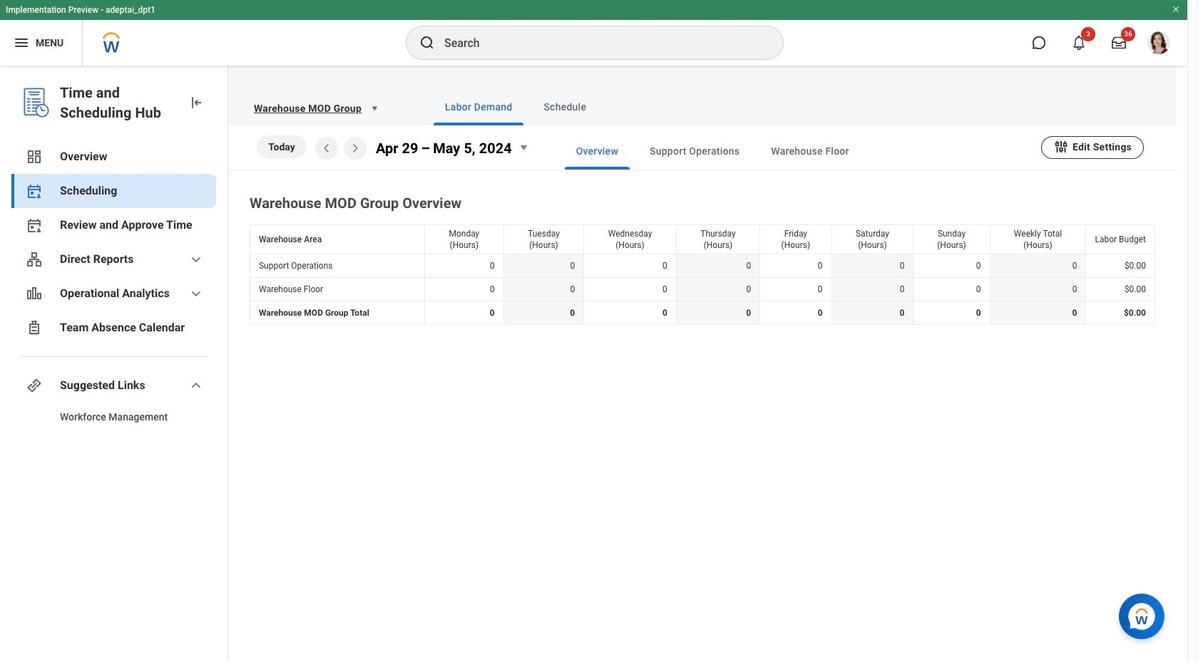 Task type: vqa. For each thing, say whether or not it's contained in the screenshot.
topmost tab list
yes



Task type: locate. For each thing, give the bounding box(es) containing it.
dashboard image
[[26, 148, 43, 166]]

tab panel
[[228, 126, 1177, 328]]

chevron down small image
[[188, 251, 205, 268], [188, 377, 205, 395]]

search image
[[419, 34, 436, 51]]

1 vertical spatial chevron down small image
[[188, 377, 205, 395]]

justify image
[[13, 34, 30, 51]]

chevron down small image for the view team icon
[[188, 251, 205, 268]]

Search Workday  search field
[[445, 27, 754, 59]]

0 vertical spatial calendar user solid image
[[26, 183, 43, 200]]

chevron down small image
[[188, 285, 205, 303]]

view team image
[[26, 251, 43, 268]]

2 calendar user solid image from the top
[[26, 217, 43, 234]]

0 vertical spatial chevron down small image
[[188, 251, 205, 268]]

2 chevron down small image from the top
[[188, 377, 205, 395]]

banner
[[0, 0, 1188, 66]]

calendar user solid image
[[26, 183, 43, 200], [26, 217, 43, 234]]

task timeoff image
[[26, 320, 43, 337]]

transformation import image
[[188, 94, 205, 111]]

calendar user solid image down dashboard icon
[[26, 183, 43, 200]]

tab list
[[405, 88, 1160, 126], [536, 133, 1042, 170]]

time and scheduling hub element
[[60, 83, 176, 123]]

calendar user solid image up the view team icon
[[26, 217, 43, 234]]

1 chevron down small image from the top
[[188, 251, 205, 268]]

1 vertical spatial calendar user solid image
[[26, 217, 43, 234]]



Task type: describe. For each thing, give the bounding box(es) containing it.
chevron left small image
[[318, 140, 335, 157]]

1 calendar user solid image from the top
[[26, 183, 43, 200]]

chart image
[[26, 285, 43, 303]]

navigation pane region
[[0, 66, 228, 663]]

chevron down small image for link icon on the left bottom of page
[[188, 377, 205, 395]]

caret down small image
[[515, 139, 532, 156]]

close environment banner image
[[1172, 5, 1181, 14]]

inbox large image
[[1112, 36, 1127, 50]]

1 vertical spatial tab list
[[536, 133, 1042, 170]]

notifications large image
[[1072, 36, 1087, 50]]

0 vertical spatial tab list
[[405, 88, 1160, 126]]

caret down small image
[[367, 101, 382, 116]]

link image
[[26, 377, 43, 395]]

chevron right small image
[[347, 140, 364, 157]]

profile logan mcneil image
[[1148, 31, 1171, 57]]

configure image
[[1054, 139, 1070, 154]]



